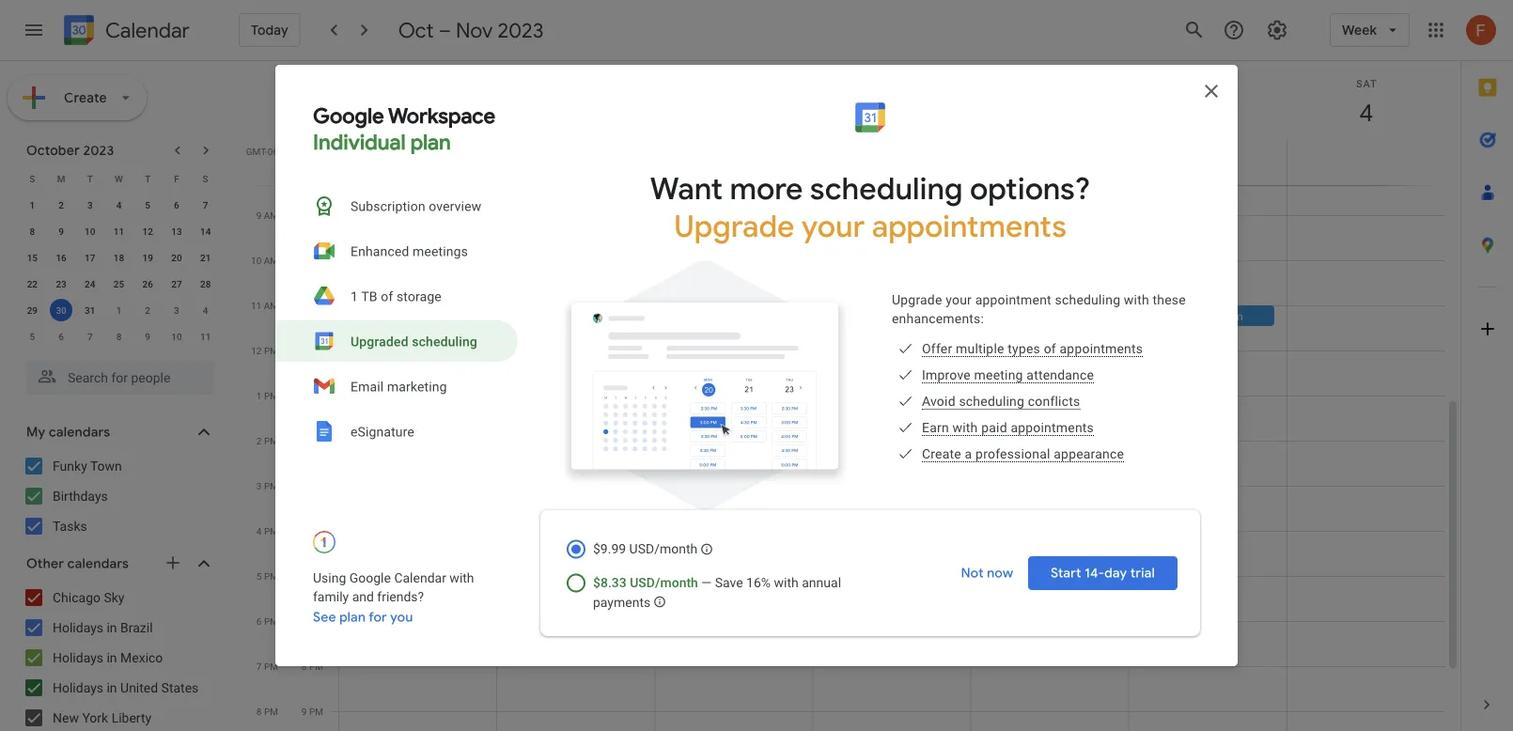 Task type: vqa. For each thing, say whether or not it's contained in the screenshot.
bottom 4
yes



Task type: locate. For each thing, give the bounding box(es) containing it.
today button
[[239, 13, 300, 47]]

row containing 15
[[18, 244, 220, 271]]

0 horizontal spatial daily stand-up , 12pm
[[525, 310, 632, 323]]

appointment
[[698, 174, 763, 187], [856, 174, 921, 187], [1014, 174, 1079, 187]]

1 vertical spatial 1 pm
[[256, 390, 278, 401]]

13 element
[[165, 220, 188, 242]]

november 3 element
[[165, 299, 188, 321]]

1 9am from the left
[[769, 174, 791, 187]]

1 vertical spatial 4
[[203, 304, 208, 316]]

calendars for other calendars
[[67, 555, 129, 572]]

calendar
[[105, 17, 190, 44]]

0 horizontal spatial gmt-
[[246, 146, 268, 157]]

row group containing 1
[[18, 192, 220, 350]]

4
[[116, 199, 122, 211], [203, 304, 208, 316], [256, 525, 262, 537]]

in for united
[[107, 680, 117, 695]]

5 pm down 4 pm
[[256, 570, 278, 582]]

my calendars
[[26, 424, 110, 441]]

1 horizontal spatial nail
[[835, 174, 853, 187]]

10
[[296, 210, 307, 221], [85, 226, 95, 237], [251, 255, 262, 266], [171, 331, 182, 342]]

1 horizontal spatial 11 am
[[296, 255, 323, 266]]

1 vertical spatial 8 pm
[[256, 706, 278, 717]]

sky
[[104, 590, 125, 605]]

gmt-
[[246, 146, 268, 157], [292, 146, 314, 157]]

2 stand- from the left
[[868, 310, 900, 323]]

1 horizontal spatial 5 pm
[[302, 525, 323, 537]]

grid
[[241, 61, 1460, 731]]

1 horizontal spatial 7 pm
[[302, 616, 323, 627]]

0 vertical spatial 4
[[116, 199, 122, 211]]

0 horizontal spatial 10 am
[[251, 255, 278, 266]]

row
[[331, 140, 1460, 185], [18, 165, 220, 192], [18, 192, 220, 218], [18, 218, 220, 244], [18, 244, 220, 271], [18, 271, 220, 297], [18, 297, 220, 323], [18, 323, 220, 350]]

0 horizontal spatial daily stand-up 12pm
[[999, 310, 1106, 323]]

13
[[171, 226, 182, 237]]

11 element
[[108, 220, 130, 242]]

1 horizontal spatial 8 pm
[[302, 661, 323, 672]]

06
[[268, 146, 278, 157]]

0 horizontal spatial appointment
[[698, 174, 763, 187]]

1 horizontal spatial 6 pm
[[302, 570, 323, 582]]

2 daily stand-up , 12pm from the left
[[841, 310, 948, 323]]

1 horizontal spatial 1 pm
[[302, 345, 323, 356]]

november 5 element
[[21, 325, 44, 348]]

in left brazil
[[107, 620, 117, 635]]

row containing 22
[[18, 271, 220, 297]]

12 pm
[[296, 300, 323, 311], [251, 345, 278, 356]]

nail appointment , 9am
[[677, 174, 791, 187], [835, 174, 950, 187], [993, 174, 1108, 187]]

15 element
[[21, 246, 44, 269]]

1 horizontal spatial appointment
[[856, 174, 921, 187]]

3 stand- from the left
[[1026, 310, 1058, 323]]

1 nail appointment , 9am from the left
[[677, 174, 791, 187]]

nov
[[456, 17, 493, 43]]

26 element
[[136, 273, 159, 295]]

0 horizontal spatial 11 am
[[251, 300, 278, 311]]

0 horizontal spatial 3 pm
[[256, 480, 278, 492]]

5 cell from the left
[[1287, 140, 1444, 185]]

0 vertical spatial holidays
[[53, 620, 103, 635]]

2 s from the left
[[203, 173, 208, 184]]

2
[[58, 199, 64, 211], [145, 304, 150, 316], [302, 390, 307, 401], [256, 435, 262, 446]]

4 pm
[[256, 525, 278, 537]]

other
[[26, 555, 64, 572]]

my calendars button
[[4, 417, 233, 447]]

daily
[[525, 310, 549, 323], [841, 310, 865, 323], [999, 310, 1023, 323], [1136, 310, 1160, 323]]

2 vertical spatial holidays
[[53, 680, 103, 695]]

8 down the november 1 "element" on the top of the page
[[116, 331, 122, 342]]

1 stand- from the left
[[552, 310, 584, 323]]

,
[[763, 174, 766, 187], [921, 174, 924, 187], [1079, 174, 1082, 187], [597, 310, 600, 323], [913, 310, 916, 323]]

nail
[[677, 174, 695, 187], [835, 174, 853, 187], [993, 174, 1011, 187]]

1 vertical spatial 2023
[[83, 142, 114, 159]]

1 vertical spatial 6 pm
[[256, 616, 278, 627]]

0 vertical spatial 10 am
[[296, 210, 323, 221]]

2 nail appointment , 9am from the left
[[835, 174, 950, 187]]

9 pm
[[302, 706, 323, 717]]

1 horizontal spatial gmt-
[[292, 146, 314, 157]]

19
[[142, 252, 153, 263]]

daily stand-up 12pm
[[999, 310, 1106, 323], [1136, 310, 1243, 323]]

9 am
[[256, 210, 278, 221]]

calendars up "chicago sky"
[[67, 555, 129, 572]]

31
[[85, 304, 95, 316]]

calendars inside dropdown button
[[49, 424, 110, 441]]

0 horizontal spatial nail
[[677, 174, 695, 187]]

new
[[53, 710, 79, 726]]

10 am down 9 am
[[251, 255, 278, 266]]

1 horizontal spatial t
[[145, 173, 151, 184]]

2 9am from the left
[[927, 174, 950, 187]]

1 horizontal spatial 2023
[[498, 17, 544, 43]]

1 horizontal spatial daily stand-up 12pm
[[1136, 310, 1243, 323]]

0 horizontal spatial 12 pm
[[251, 345, 278, 356]]

holidays for holidays in brazil
[[53, 620, 103, 635]]

mexico
[[120, 650, 163, 665]]

2 horizontal spatial 4
[[256, 525, 262, 537]]

12 inside row
[[142, 226, 153, 237]]

t
[[87, 173, 93, 184], [145, 173, 151, 184]]

11 am
[[296, 255, 323, 266], [251, 300, 278, 311]]

1 t from the left
[[87, 173, 93, 184]]

holidays down chicago
[[53, 620, 103, 635]]

6 pm
[[302, 570, 323, 582], [256, 616, 278, 627]]

5 pm
[[302, 525, 323, 537], [256, 570, 278, 582]]

row containing 1
[[18, 192, 220, 218]]

calendar element
[[60, 11, 190, 53]]

0 vertical spatial 1 pm
[[302, 345, 323, 356]]

28
[[200, 278, 211, 289]]

s
[[29, 173, 35, 184], [203, 173, 208, 184]]

1 vertical spatial 3 pm
[[256, 480, 278, 492]]

1 horizontal spatial nail appointment , 9am
[[835, 174, 950, 187]]

3 9am from the left
[[1085, 174, 1108, 187]]

5 down the 29 element
[[30, 331, 35, 342]]

2 gmt- from the left
[[292, 146, 314, 157]]

12 element
[[136, 220, 159, 242]]

calendars up funky town at the bottom
[[49, 424, 110, 441]]

2023 right nov
[[498, 17, 544, 43]]

s right the f
[[203, 173, 208, 184]]

2 t from the left
[[145, 173, 151, 184]]

1 gmt- from the left
[[246, 146, 268, 157]]

1 vertical spatial 11 am
[[251, 300, 278, 311]]

2 vertical spatial 12
[[251, 345, 262, 356]]

0 horizontal spatial 8 pm
[[256, 706, 278, 717]]

stand-
[[552, 310, 584, 323], [868, 310, 900, 323], [1026, 310, 1058, 323], [1163, 310, 1196, 323]]

halloween
[[663, 166, 717, 180]]

pm
[[309, 300, 323, 311], [264, 345, 278, 356], [309, 345, 323, 356], [264, 390, 278, 401], [309, 390, 323, 401], [264, 435, 278, 446], [309, 435, 323, 446], [264, 480, 278, 492], [264, 525, 278, 537], [309, 525, 323, 537], [264, 570, 278, 582], [309, 570, 323, 582], [264, 616, 278, 627], [309, 616, 323, 627], [264, 661, 278, 672], [309, 661, 323, 672], [264, 706, 278, 717], [309, 706, 323, 717]]

7
[[203, 199, 208, 211], [87, 331, 93, 342], [302, 616, 307, 627], [256, 661, 262, 672]]

27 element
[[165, 273, 188, 295]]

8 pm up 9 pm at the bottom left of the page
[[302, 661, 323, 672]]

10 am right 9 am
[[296, 210, 323, 221]]

0 vertical spatial 7 pm
[[302, 616, 323, 627]]

14
[[200, 226, 211, 237]]

calendars
[[49, 424, 110, 441], [67, 555, 129, 572]]

cell
[[339, 140, 497, 185], [497, 140, 655, 185], [813, 140, 971, 185], [1129, 140, 1287, 185], [1287, 140, 1444, 185]]

14 element
[[194, 220, 217, 242]]

3
[[87, 199, 93, 211], [174, 304, 179, 316], [302, 435, 307, 446], [256, 480, 262, 492]]

30 cell
[[47, 297, 76, 323]]

0 horizontal spatial 5 pm
[[256, 570, 278, 582]]

other calendars button
[[4, 549, 233, 579]]

t left the f
[[145, 173, 151, 184]]

m
[[57, 173, 65, 184]]

dead
[[1033, 166, 1059, 180]]

2 horizontal spatial appointment
[[1014, 174, 1079, 187]]

4 up from the left
[[1196, 310, 1208, 323]]

in for mexico
[[107, 650, 117, 665]]

in left mexico at the bottom left of the page
[[107, 650, 117, 665]]

3 nail from the left
[[993, 174, 1011, 187]]

october 2023 grid
[[18, 165, 220, 350]]

4 12pm from the left
[[1214, 310, 1243, 323]]

oct – nov 2023
[[398, 17, 544, 43]]

0 horizontal spatial nail appointment , 9am
[[677, 174, 791, 187]]

0 horizontal spatial s
[[29, 173, 35, 184]]

0 vertical spatial 12
[[142, 226, 153, 237]]

1 pm
[[302, 345, 323, 356], [256, 390, 278, 401]]

1 in from the top
[[107, 620, 117, 635]]

0 vertical spatial in
[[107, 620, 117, 635]]

0 horizontal spatial 7 pm
[[256, 661, 278, 672]]

october 2023
[[26, 142, 114, 159]]

2023 right october
[[83, 142, 114, 159]]

1 vertical spatial calendars
[[67, 555, 129, 572]]

0 vertical spatial 6 pm
[[302, 570, 323, 582]]

calendar heading
[[101, 17, 190, 44]]

9am left day
[[927, 174, 950, 187]]

2 horizontal spatial nail appointment , 9am
[[993, 174, 1108, 187]]

1 vertical spatial in
[[107, 650, 117, 665]]

2 holidays from the top
[[53, 650, 103, 665]]

my calendars list
[[4, 451, 233, 541]]

3 holidays from the top
[[53, 680, 103, 695]]

row containing 29
[[18, 297, 220, 323]]

f
[[174, 173, 179, 184]]

8
[[30, 226, 35, 237], [116, 331, 122, 342], [302, 661, 307, 672], [256, 706, 262, 717]]

2 horizontal spatial 9am
[[1085, 174, 1108, 187]]

1 inside "element"
[[116, 304, 122, 316]]

1 vertical spatial 2 pm
[[256, 435, 278, 446]]

9am right dead
[[1085, 174, 1108, 187]]

10 down november 3 element
[[171, 331, 182, 342]]

of
[[1001, 166, 1011, 180]]

12pm
[[602, 310, 632, 323], [919, 310, 948, 323], [1077, 310, 1106, 323], [1214, 310, 1243, 323]]

2 vertical spatial in
[[107, 680, 117, 695]]

gmt- for 05
[[292, 146, 314, 157]]

15
[[27, 252, 38, 263]]

4 inside grid
[[256, 525, 262, 537]]

tab list
[[1461, 61, 1513, 679]]

None search field
[[0, 353, 233, 395]]

9
[[256, 210, 262, 221], [58, 226, 64, 237], [145, 331, 150, 342], [302, 706, 307, 717]]

the
[[1014, 166, 1030, 180]]

0 horizontal spatial 12
[[142, 226, 153, 237]]

brazil
[[120, 620, 153, 635]]

25 element
[[108, 273, 130, 295]]

4 inside "element"
[[203, 304, 208, 316]]

2 horizontal spatial 12
[[296, 300, 307, 311]]

s left "m"
[[29, 173, 35, 184]]

am
[[264, 210, 278, 221], [309, 210, 323, 221], [264, 255, 278, 266], [309, 255, 323, 266], [264, 300, 278, 311]]

gmt- for 06
[[246, 146, 268, 157]]

2 in from the top
[[107, 650, 117, 665]]

7 pm
[[302, 616, 323, 627], [256, 661, 278, 672]]

0 horizontal spatial 2023
[[83, 142, 114, 159]]

1
[[30, 199, 35, 211], [116, 304, 122, 316], [302, 345, 307, 356], [256, 390, 262, 401]]

in
[[107, 620, 117, 635], [107, 650, 117, 665], [107, 680, 117, 695]]

in left united
[[107, 680, 117, 695]]

10 right 9 am
[[296, 210, 307, 221]]

6
[[174, 199, 179, 211], [58, 331, 64, 342], [302, 570, 307, 582], [256, 616, 262, 627]]

9am right halloween
[[769, 174, 791, 187]]

3 in from the top
[[107, 680, 117, 695]]

2 pm
[[302, 390, 323, 401], [256, 435, 278, 446]]

8 up 15 'element'
[[30, 226, 35, 237]]

11
[[114, 226, 124, 237], [296, 255, 307, 266], [251, 300, 262, 311], [200, 331, 211, 342]]

0 horizontal spatial t
[[87, 173, 93, 184]]

4 stand- from the left
[[1163, 310, 1196, 323]]

2 vertical spatial 4
[[256, 525, 262, 537]]

row containing s
[[18, 165, 220, 192]]

gmt- left gmt-05
[[246, 146, 268, 157]]

3 pm
[[302, 435, 323, 446], [256, 480, 278, 492]]

2023
[[498, 17, 544, 43], [83, 142, 114, 159]]

2 cell from the left
[[497, 140, 655, 185]]

27
[[171, 278, 182, 289]]

1 horizontal spatial 4
[[203, 304, 208, 316]]

holidays
[[53, 620, 103, 635], [53, 650, 103, 665], [53, 680, 103, 695]]

daily stand-up , 12pm
[[525, 310, 632, 323], [841, 310, 948, 323]]

up
[[584, 310, 597, 323], [900, 310, 913, 323], [1058, 310, 1071, 323], [1196, 310, 1208, 323]]

0 vertical spatial 2 pm
[[302, 390, 323, 401]]

in for brazil
[[107, 620, 117, 635]]

halloween button
[[655, 163, 802, 183]]

t left w
[[87, 173, 93, 184]]

10 up 17
[[85, 226, 95, 237]]

1 horizontal spatial 9am
[[927, 174, 950, 187]]

2 horizontal spatial nail
[[993, 174, 1011, 187]]

21
[[200, 252, 211, 263]]

3 up from the left
[[1058, 310, 1071, 323]]

0 horizontal spatial 6 pm
[[256, 616, 278, 627]]

1 horizontal spatial daily stand-up , 12pm
[[841, 310, 948, 323]]

0 vertical spatial 5 pm
[[302, 525, 323, 537]]

1 holidays from the top
[[53, 620, 103, 635]]

24 element
[[79, 273, 101, 295]]

row containing halloween
[[331, 140, 1460, 185]]

12
[[142, 226, 153, 237], [296, 300, 307, 311], [251, 345, 262, 356]]

calendars inside dropdown button
[[67, 555, 129, 572]]

0 horizontal spatial 9am
[[769, 174, 791, 187]]

row group
[[18, 192, 220, 350]]

1 horizontal spatial s
[[203, 173, 208, 184]]

holidays up new
[[53, 680, 103, 695]]

9 for 9 am
[[256, 210, 262, 221]]

3 inside november 3 element
[[174, 304, 179, 316]]

5 pm right 4 pm
[[302, 525, 323, 537]]

liberty
[[111, 710, 151, 726]]

5 right 4 pm
[[302, 525, 307, 537]]

0 vertical spatial calendars
[[49, 424, 110, 441]]

1 vertical spatial holidays
[[53, 650, 103, 665]]

25
[[114, 278, 124, 289]]

0 vertical spatial 8 pm
[[302, 661, 323, 672]]

1 horizontal spatial 12 pm
[[296, 300, 323, 311]]

8 pm left 9 pm at the bottom left of the page
[[256, 706, 278, 717]]

16 element
[[50, 246, 72, 269]]

other calendars list
[[4, 583, 233, 731]]

0 vertical spatial 3 pm
[[302, 435, 323, 446]]

2 12pm from the left
[[919, 310, 948, 323]]

november 4 element
[[194, 299, 217, 321]]

holidays down holidays in brazil on the bottom of the page
[[53, 650, 103, 665]]

gmt- right 06
[[292, 146, 314, 157]]

26
[[142, 278, 153, 289]]



Task type: describe. For each thing, give the bounding box(es) containing it.
town
[[90, 458, 122, 474]]

22 element
[[21, 273, 44, 295]]

november 11 element
[[194, 325, 217, 348]]

holidays for holidays in united states
[[53, 680, 103, 695]]

tasks
[[53, 518, 87, 534]]

5 down 4 pm
[[256, 570, 262, 582]]

november 8 element
[[108, 325, 130, 348]]

3 cell from the left
[[813, 140, 971, 185]]

9 for november 9 element
[[145, 331, 150, 342]]

29
[[27, 304, 38, 316]]

1 vertical spatial 7 pm
[[256, 661, 278, 672]]

8 up 9 pm at the bottom left of the page
[[302, 661, 307, 672]]

21 element
[[194, 246, 217, 269]]

0 horizontal spatial 2 pm
[[256, 435, 278, 446]]

1 vertical spatial 12
[[296, 300, 307, 311]]

holidays for holidays in mexico
[[53, 650, 103, 665]]

november 6 element
[[50, 325, 72, 348]]

november 10 element
[[165, 325, 188, 348]]

19 element
[[136, 246, 159, 269]]

2 daily from the left
[[841, 310, 865, 323]]

funky
[[53, 458, 87, 474]]

4 cell from the left
[[1129, 140, 1287, 185]]

16
[[56, 252, 66, 263]]

2 daily stand-up 12pm from the left
[[1136, 310, 1243, 323]]

2 inside november 2 'element'
[[145, 304, 150, 316]]

30
[[56, 304, 66, 316]]

3 12pm from the left
[[1077, 310, 1106, 323]]

4 for november 4 "element"
[[203, 304, 208, 316]]

0 vertical spatial 12 pm
[[296, 300, 323, 311]]

chicago sky
[[53, 590, 125, 605]]

1 horizontal spatial 2 pm
[[302, 390, 323, 401]]

3 daily from the left
[[999, 310, 1023, 323]]

calendars for my calendars
[[49, 424, 110, 441]]

4 daily from the left
[[1136, 310, 1160, 323]]

my
[[26, 424, 45, 441]]

1 daily from the left
[[525, 310, 549, 323]]

1 horizontal spatial 3 pm
[[302, 435, 323, 446]]

gmt-05
[[292, 146, 324, 157]]

10 element
[[79, 220, 101, 242]]

united
[[120, 680, 158, 695]]

05
[[314, 146, 324, 157]]

october
[[26, 142, 80, 159]]

funky town
[[53, 458, 122, 474]]

row containing 5
[[18, 323, 220, 350]]

2 nail from the left
[[835, 174, 853, 187]]

10 down 9 am
[[251, 255, 262, 266]]

3 nail appointment , 9am from the left
[[993, 174, 1108, 187]]

2 up from the left
[[900, 310, 913, 323]]

0 horizontal spatial 4
[[116, 199, 122, 211]]

today
[[251, 22, 288, 39]]

oct
[[398, 17, 434, 43]]

november 9 element
[[136, 325, 159, 348]]

28 element
[[194, 273, 217, 295]]

1 vertical spatial 12 pm
[[251, 345, 278, 356]]

other calendars
[[26, 555, 129, 572]]

1 up from the left
[[584, 310, 597, 323]]

3 appointment from the left
[[1014, 174, 1079, 187]]

0 vertical spatial 11 am
[[296, 255, 323, 266]]

gmt-06
[[246, 146, 278, 157]]

day
[[979, 166, 998, 180]]

1 12pm from the left
[[602, 310, 632, 323]]

17
[[85, 252, 95, 263]]

holidays in brazil
[[53, 620, 153, 635]]

holidays in mexico
[[53, 650, 163, 665]]

november 7 element
[[79, 325, 101, 348]]

main drawer image
[[23, 19, 45, 41]]

20
[[171, 252, 182, 263]]

1 horizontal spatial 10 am
[[296, 210, 323, 221]]

chicago
[[53, 590, 101, 605]]

day of the dead
[[979, 166, 1059, 180]]

8 inside november 8 element
[[116, 331, 122, 342]]

november 2 element
[[136, 299, 159, 321]]

18 element
[[108, 246, 130, 269]]

23 element
[[50, 273, 72, 295]]

w
[[115, 173, 123, 184]]

1 s from the left
[[29, 173, 35, 184]]

1 vertical spatial 5 pm
[[256, 570, 278, 582]]

18
[[114, 252, 124, 263]]

1 horizontal spatial 12
[[251, 345, 262, 356]]

1 nail from the left
[[677, 174, 695, 187]]

new york liberty
[[53, 710, 151, 726]]

4 for 4 pm
[[256, 525, 262, 537]]

1 daily stand-up , 12pm from the left
[[525, 310, 632, 323]]

24
[[85, 278, 95, 289]]

day of the dead button
[[971, 163, 1117, 183]]

holidays in united states
[[53, 680, 199, 695]]

birthdays
[[53, 488, 108, 504]]

2 appointment from the left
[[856, 174, 921, 187]]

york
[[82, 710, 108, 726]]

17 element
[[79, 246, 101, 269]]

states
[[161, 680, 199, 695]]

20 element
[[165, 246, 188, 269]]

23
[[56, 278, 66, 289]]

22
[[27, 278, 38, 289]]

5 up 12 element
[[145, 199, 150, 211]]

9 for 9 pm
[[302, 706, 307, 717]]

6 inside november 6 element
[[58, 331, 64, 342]]

0 horizontal spatial 1 pm
[[256, 390, 278, 401]]

30, today element
[[50, 299, 72, 321]]

1 daily stand-up 12pm from the left
[[999, 310, 1106, 323]]

8 left 9 pm at the bottom left of the page
[[256, 706, 262, 717]]

row containing 8
[[18, 218, 220, 244]]

grid containing halloween
[[241, 61, 1460, 731]]

29 element
[[21, 299, 44, 321]]

1 vertical spatial 10 am
[[251, 255, 278, 266]]

1 appointment from the left
[[698, 174, 763, 187]]

31 element
[[79, 299, 101, 321]]

0 vertical spatial 2023
[[498, 17, 544, 43]]

–
[[439, 17, 451, 43]]

1 cell from the left
[[339, 140, 497, 185]]

november 1 element
[[108, 299, 130, 321]]



